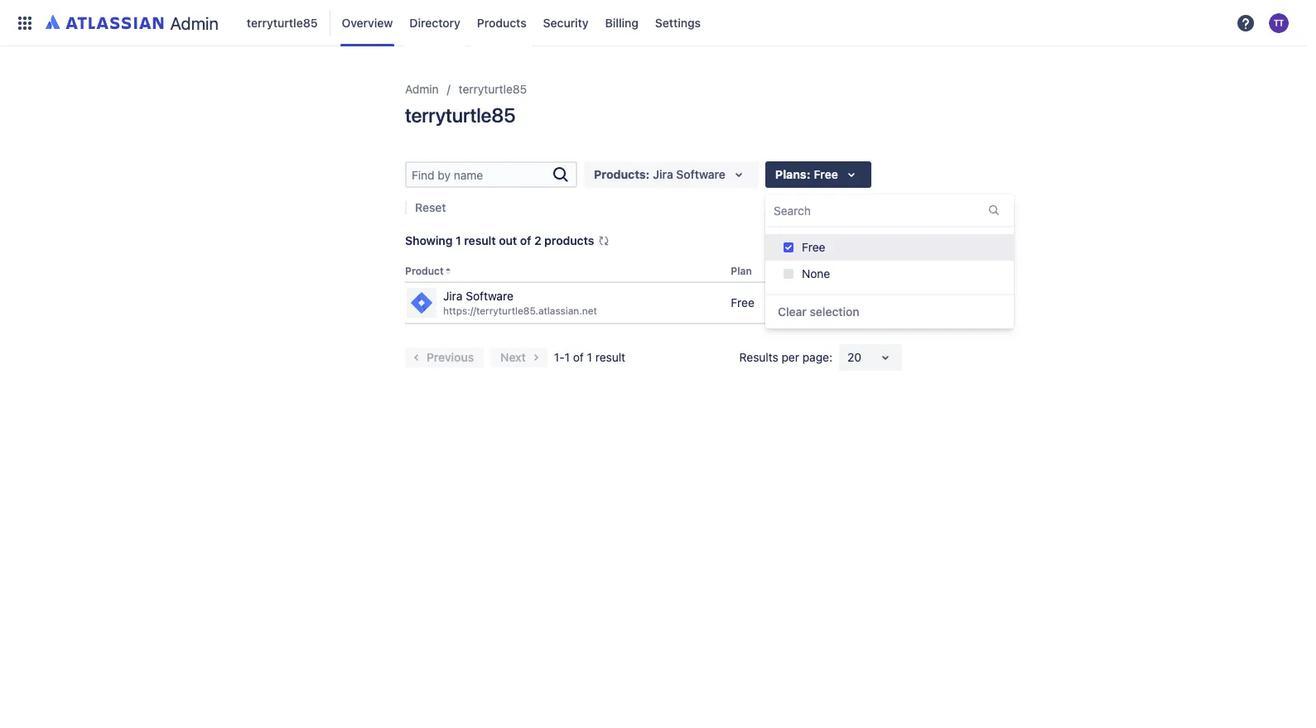 Task type: vqa. For each thing, say whether or not it's contained in the screenshot.
the at
no



Task type: locate. For each thing, give the bounding box(es) containing it.
2 right out at the top of page
[[534, 234, 541, 248]]

free right the plans
[[814, 167, 838, 181]]

result right 1-
[[595, 351, 626, 365]]

result
[[464, 234, 496, 248], [595, 351, 626, 365]]

0 horizontal spatial 2
[[534, 234, 541, 248]]

of
[[520, 234, 531, 248], [573, 351, 584, 365]]

1 horizontal spatial software
[[676, 167, 726, 181]]

billing link
[[600, 10, 644, 36]]

next image
[[526, 348, 546, 368]]

result left out at the top of page
[[464, 234, 496, 248]]

1 horizontal spatial products
[[594, 167, 646, 181]]

1-
[[554, 351, 565, 365]]

of right out at the top of page
[[520, 234, 531, 248]]

1 vertical spatial terryturtle85 link
[[459, 80, 527, 99]]

products inside global navigation element
[[477, 15, 527, 29]]

1 vertical spatial result
[[595, 351, 626, 365]]

results per page:
[[739, 351, 833, 365]]

global navigation element
[[10, 0, 1231, 46]]

selection
[[810, 305, 860, 319]]

0 horizontal spatial software
[[466, 289, 514, 303]]

1 horizontal spatial 1
[[565, 351, 570, 365]]

2 : from the left
[[807, 167, 811, 181]]

0 vertical spatial products
[[477, 15, 527, 29]]

1 horizontal spatial admin
[[405, 82, 439, 96]]

reset
[[415, 200, 446, 215]]

0 horizontal spatial admin link
[[40, 10, 225, 36]]

products link
[[472, 10, 532, 36]]

jira
[[653, 167, 673, 181], [443, 289, 463, 303]]

1 vertical spatial 2
[[790, 296, 797, 310]]

admin banner
[[0, 0, 1307, 46]]

1 horizontal spatial terryturtle85 link
[[459, 80, 527, 99]]

admin link
[[40, 10, 225, 36], [405, 80, 439, 99]]

1 horizontal spatial result
[[595, 351, 626, 365]]

0 horizontal spatial 1
[[456, 234, 461, 248]]

1 horizontal spatial jira
[[653, 167, 673, 181]]

software
[[676, 167, 726, 181], [466, 289, 514, 303]]

refresh image
[[598, 234, 611, 248]]

0 vertical spatial admin
[[170, 13, 219, 33]]

admin
[[170, 13, 219, 33], [405, 82, 439, 96]]

0 horizontal spatial terryturtle85 link
[[242, 10, 323, 36]]

1 vertical spatial admin link
[[405, 80, 439, 99]]

0 vertical spatial of
[[520, 234, 531, 248]]

jira software image
[[408, 290, 435, 317]]

1 : from the left
[[646, 167, 650, 181]]

free up users
[[802, 240, 826, 254]]

terryturtle85
[[247, 15, 318, 29], [459, 82, 527, 96], [405, 104, 516, 127]]

1 right next icon
[[565, 351, 570, 365]]

jira software https://terryturtle85.atlassian.net
[[443, 289, 597, 317]]

out
[[499, 234, 517, 248]]

1
[[456, 234, 461, 248], [565, 351, 570, 365], [587, 351, 592, 365]]

results
[[739, 351, 779, 365]]

20
[[847, 351, 862, 365]]

:
[[646, 167, 650, 181], [807, 167, 811, 181]]

0 vertical spatial admin link
[[40, 10, 225, 36]]

1 vertical spatial jira
[[443, 289, 463, 303]]

1 right 1-
[[587, 351, 592, 365]]

1 right showing
[[456, 234, 461, 248]]

2
[[534, 234, 541, 248], [790, 296, 797, 310]]

directory link
[[405, 10, 465, 36]]

clear selection
[[778, 305, 860, 319]]

of right 1-
[[573, 351, 584, 365]]

1 vertical spatial products
[[594, 167, 646, 181]]

products
[[544, 234, 594, 248]]

clear
[[778, 305, 807, 319]]

0 vertical spatial free
[[814, 167, 838, 181]]

1 vertical spatial free
[[802, 240, 826, 254]]

showing 1 result out of 2 products
[[405, 234, 594, 248]]

0 vertical spatial terryturtle85
[[247, 15, 318, 29]]

open image
[[876, 348, 896, 368]]

clear selection button
[[768, 299, 870, 326]]

none
[[802, 267, 830, 281]]

0 horizontal spatial :
[[646, 167, 650, 181]]

0 horizontal spatial admin
[[170, 13, 219, 33]]

1 vertical spatial software
[[466, 289, 514, 303]]

products right search image
[[594, 167, 646, 181]]

free
[[814, 167, 838, 181], [802, 240, 826, 254], [731, 296, 755, 310]]

free down plan
[[731, 296, 755, 310]]

0 vertical spatial 2
[[534, 234, 541, 248]]

terryturtle85 inside global navigation element
[[247, 15, 318, 29]]

products
[[477, 15, 527, 29], [594, 167, 646, 181]]

1 vertical spatial of
[[573, 351, 584, 365]]

0 horizontal spatial products
[[477, 15, 527, 29]]

0 horizontal spatial of
[[520, 234, 531, 248]]

0 vertical spatial result
[[464, 234, 496, 248]]

directory
[[410, 15, 461, 29]]

plan
[[731, 265, 752, 278]]

1 horizontal spatial :
[[807, 167, 811, 181]]

0 vertical spatial terryturtle85 link
[[242, 10, 323, 36]]

1 horizontal spatial of
[[573, 351, 584, 365]]

plans
[[775, 167, 807, 181]]

0 vertical spatial jira
[[653, 167, 673, 181]]

terryturtle85 link
[[242, 10, 323, 36], [459, 80, 527, 99]]

1 vertical spatial admin
[[405, 82, 439, 96]]

1 vertical spatial terryturtle85
[[459, 82, 527, 96]]

: for plans
[[807, 167, 811, 181]]

atlassian image
[[46, 12, 164, 31], [46, 12, 164, 31]]

search image
[[551, 165, 571, 185]]

1 horizontal spatial admin link
[[405, 80, 439, 99]]

2 down users
[[790, 296, 797, 310]]

0 horizontal spatial jira
[[443, 289, 463, 303]]

products left security
[[477, 15, 527, 29]]

settings link
[[650, 10, 706, 36]]

billing
[[605, 15, 639, 29]]



Task type: describe. For each thing, give the bounding box(es) containing it.
reset button
[[407, 195, 456, 221]]

2 vertical spatial free
[[731, 296, 755, 310]]

settings
[[655, 15, 701, 29]]

product
[[405, 265, 444, 278]]

products for products
[[477, 15, 527, 29]]

1 for 1-
[[565, 351, 570, 365]]

terryturtle85 link inside global navigation element
[[242, 10, 323, 36]]

terryturtle85 for terryturtle85 link to the bottom
[[459, 82, 527, 96]]

1 horizontal spatial 2
[[790, 296, 797, 310]]

plans : free
[[775, 167, 838, 181]]

page:
[[803, 351, 833, 365]]

admin inside global navigation element
[[170, 13, 219, 33]]

help icon image
[[1236, 13, 1256, 33]]

overview link
[[337, 10, 398, 36]]

0 horizontal spatial result
[[464, 234, 496, 248]]

1-1 of 1 result
[[554, 351, 626, 365]]

: for products
[[646, 167, 650, 181]]

https://terryturtle85.atlassian.net
[[443, 305, 597, 317]]

terryturtle85 for terryturtle85 link inside global navigation element
[[247, 15, 318, 29]]

2 vertical spatial terryturtle85
[[405, 104, 516, 127]]

showing
[[405, 234, 453, 248]]

software inside jira software https://terryturtle85.atlassian.net
[[466, 289, 514, 303]]

search
[[774, 204, 811, 218]]

jira software image
[[408, 290, 435, 317]]

2 horizontal spatial 1
[[587, 351, 592, 365]]

Search text field
[[407, 163, 551, 186]]

per
[[782, 351, 799, 365]]

account image
[[1269, 13, 1289, 33]]

products : jira software
[[594, 167, 726, 181]]

jira inside jira software https://terryturtle85.atlassian.net
[[443, 289, 463, 303]]

1 for showing
[[456, 234, 461, 248]]

products for products : jira software
[[594, 167, 646, 181]]

appswitcher icon image
[[15, 13, 35, 33]]

overview
[[342, 15, 393, 29]]

users
[[790, 265, 818, 278]]

security
[[543, 15, 589, 29]]

security link
[[538, 10, 594, 36]]

previous image
[[407, 348, 427, 368]]

0 vertical spatial software
[[676, 167, 726, 181]]



